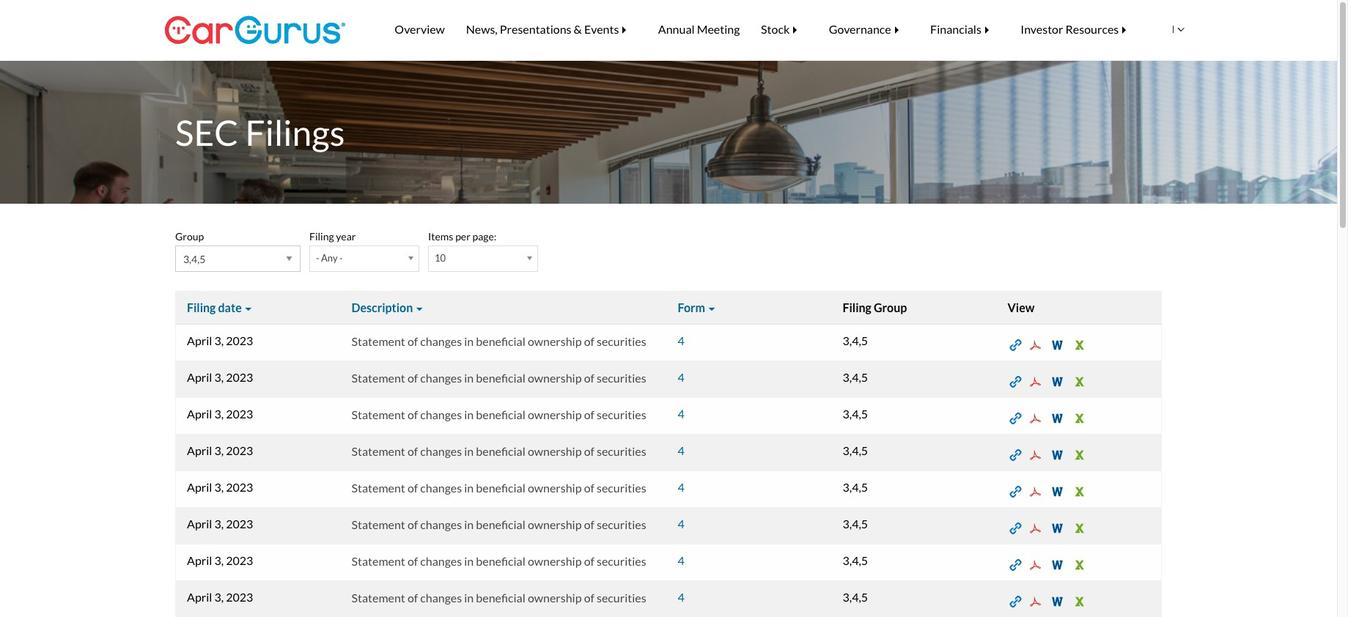 Task type: locate. For each thing, give the bounding box(es) containing it.
7 4 from the top
[[678, 554, 685, 568]]

beneficial for 5th 4 link
[[476, 481, 525, 495]]

stock
[[761, 22, 790, 36]]

form link
[[678, 299, 717, 315]]

3, for 6th 4 link from the bottom
[[214, 407, 224, 421]]

3 3, from the top
[[214, 407, 224, 421]]

4 for third 4 link from the bottom of the page
[[678, 517, 685, 531]]

4 april 3, 2023 from the top
[[187, 444, 253, 458]]

statement for second 4 link from the top
[[352, 371, 405, 385]]

governance link
[[818, 12, 920, 47]]

resources
[[1066, 22, 1119, 36]]

2023
[[226, 334, 253, 348], [226, 370, 253, 384], [226, 407, 253, 421], [226, 444, 253, 458], [226, 480, 253, 494], [226, 517, 253, 531], [226, 554, 253, 568], [226, 590, 253, 604]]

4 for 8th 4 link
[[678, 590, 685, 604]]

annual meeting
[[658, 22, 740, 36]]

5 ownership from the top
[[528, 481, 582, 495]]

year
[[336, 230, 356, 243]]

2 in from the top
[[464, 371, 474, 385]]

1 securities from the top
[[597, 335, 646, 348]]

3, for 5th 4 link
[[214, 480, 224, 494]]

statement of changes in beneficial ownership of securities
[[352, 335, 646, 348], [352, 371, 646, 385], [352, 408, 646, 422], [352, 444, 646, 458], [352, 481, 646, 495], [352, 518, 646, 532], [352, 554, 646, 568], [352, 591, 646, 605]]

4 beneficial from the top
[[476, 444, 525, 458]]

8 statement of changes in beneficial ownership of securities from the top
[[352, 591, 646, 605]]

securities for second 4 link from the bottom
[[597, 554, 646, 568]]

3 ownership from the top
[[528, 408, 582, 422]]

- left the any
[[316, 252, 319, 264]]

5 beneficial from the top
[[476, 481, 525, 495]]

1 3,4,5 from the top
[[843, 334, 868, 348]]

1 vertical spatial group
[[874, 301, 907, 315]]

5 3, from the top
[[214, 480, 224, 494]]

4 statement from the top
[[352, 444, 405, 458]]

6 april 3, 2023 from the top
[[187, 517, 253, 531]]

3 statement from the top
[[352, 408, 405, 422]]

1 3, from the top
[[214, 334, 224, 348]]

page
[[473, 230, 494, 243]]

beneficial for 8th 4 link
[[476, 591, 525, 605]]

3 beneficial from the top
[[476, 408, 525, 422]]

statement
[[352, 335, 405, 348], [352, 371, 405, 385], [352, 408, 405, 422], [352, 444, 405, 458], [352, 481, 405, 495], [352, 518, 405, 532], [352, 554, 405, 568], [352, 591, 405, 605]]

changes
[[420, 335, 462, 348], [420, 371, 462, 385], [420, 408, 462, 422], [420, 444, 462, 458], [420, 481, 462, 495], [420, 518, 462, 532], [420, 554, 462, 568], [420, 591, 462, 605]]

1 2023 from the top
[[226, 334, 253, 348]]

in for 5th 4 link
[[464, 481, 474, 495]]

3, for 8th 4 link
[[214, 590, 224, 604]]

0 horizontal spatial -
[[316, 252, 319, 264]]

4 3,4,5 from the top
[[843, 444, 868, 458]]

news,
[[466, 22, 498, 36]]

2023 for 6th 4 link from the bottom
[[226, 407, 253, 421]]

any
[[321, 252, 338, 264]]

8 2023 from the top
[[226, 590, 253, 604]]

8 april 3, 2023 from the top
[[187, 590, 253, 604]]

filing for filing group
[[843, 301, 872, 315]]

news, presentations & events
[[466, 22, 619, 36]]

8 securities from the top
[[597, 591, 646, 605]]

april
[[187, 334, 212, 348], [187, 370, 212, 384], [187, 407, 212, 421], [187, 444, 212, 458], [187, 480, 212, 494], [187, 517, 212, 531], [187, 554, 212, 568], [187, 590, 212, 604]]

1 in from the top
[[464, 335, 474, 348]]

4 2023 from the top
[[226, 444, 253, 458]]

5 4 from the top
[[678, 480, 685, 494]]

overview link
[[384, 12, 455, 47]]

8 april from the top
[[187, 590, 212, 604]]

beneficial for fifth 4 link from the bottom
[[476, 444, 525, 458]]

1 horizontal spatial -
[[339, 252, 343, 264]]

1 changes from the top
[[420, 335, 462, 348]]

8 ownership from the top
[[528, 591, 582, 605]]

10
[[435, 252, 446, 264]]

4 for 6th 4 link from the bottom
[[678, 407, 685, 421]]

6 2023 from the top
[[226, 517, 253, 531]]

group
[[175, 230, 204, 243], [874, 301, 907, 315]]

8 beneficial from the top
[[476, 591, 525, 605]]

sec filings
[[175, 111, 345, 153]]

2 4 from the top
[[678, 370, 685, 384]]

4 4 from the top
[[678, 444, 685, 458]]

7 april from the top
[[187, 554, 212, 568]]

5 in from the top
[[464, 481, 474, 495]]

4 for 1st 4 link
[[678, 334, 685, 348]]

1 beneficial from the top
[[476, 335, 525, 348]]

2 securities from the top
[[597, 371, 646, 385]]

7 in from the top
[[464, 554, 474, 568]]

7 securities from the top
[[597, 554, 646, 568]]

3, for third 4 link from the bottom of the page
[[214, 517, 224, 531]]

3 2023 from the top
[[226, 407, 253, 421]]

-
[[316, 252, 319, 264], [339, 252, 343, 264]]

investor resources link
[[1010, 12, 1147, 47]]

1 april from the top
[[187, 334, 212, 348]]

8 statement from the top
[[352, 591, 405, 605]]

en
[[1161, 23, 1174, 35]]

events
[[584, 22, 619, 36]]

4 securities from the top
[[597, 444, 646, 458]]

menu bar
[[362, 0, 1169, 59]]

1 statement from the top
[[352, 335, 405, 348]]

6 in from the top
[[464, 518, 474, 532]]

securities
[[597, 335, 646, 348], [597, 371, 646, 385], [597, 408, 646, 422], [597, 444, 646, 458], [597, 481, 646, 495], [597, 518, 646, 532], [597, 554, 646, 568], [597, 591, 646, 605]]

2 statement from the top
[[352, 371, 405, 385]]

8 in from the top
[[464, 591, 474, 605]]

2 april from the top
[[187, 370, 212, 384]]

3 changes from the top
[[420, 408, 462, 422]]

filing group
[[843, 301, 907, 315]]

april 3, 2023
[[187, 334, 253, 348], [187, 370, 253, 384], [187, 407, 253, 421], [187, 444, 253, 458], [187, 480, 253, 494], [187, 517, 253, 531], [187, 554, 253, 568], [187, 590, 253, 604]]

2023 for second 4 link from the bottom
[[226, 554, 253, 568]]

in for fifth 4 link from the bottom
[[464, 444, 474, 458]]

3 4 from the top
[[678, 407, 685, 421]]

1 4 from the top
[[678, 334, 685, 348]]

0 horizontal spatial group
[[175, 230, 204, 243]]

&
[[574, 22, 582, 36]]

5 securities from the top
[[597, 481, 646, 495]]

securities for second 4 link from the top
[[597, 371, 646, 385]]

4 in from the top
[[464, 444, 474, 458]]

6 4 from the top
[[678, 517, 685, 531]]

2023 for third 4 link from the bottom of the page
[[226, 517, 253, 531]]

2 2023 from the top
[[226, 370, 253, 384]]

beneficial for second 4 link from the top
[[476, 371, 525, 385]]

2 beneficial from the top
[[476, 371, 525, 385]]

1 statement of changes in beneficial ownership of securities from the top
[[352, 335, 646, 348]]

5 2023 from the top
[[226, 480, 253, 494]]

3,4,5
[[843, 334, 868, 348], [843, 370, 868, 384], [843, 407, 868, 421], [843, 444, 868, 458], [843, 480, 868, 494], [843, 517, 868, 531], [843, 554, 868, 568], [843, 590, 868, 604]]

4 ownership from the top
[[528, 444, 582, 458]]

filing for filing year
[[309, 230, 334, 243]]

2 3, from the top
[[214, 370, 224, 384]]

3 in from the top
[[464, 408, 474, 422]]

filing date
[[187, 301, 242, 315]]

statement for 6th 4 link from the bottom
[[352, 408, 405, 422]]

ownership for fifth 4 link from the bottom
[[528, 444, 582, 458]]

beneficial
[[476, 335, 525, 348], [476, 371, 525, 385], [476, 408, 525, 422], [476, 444, 525, 458], [476, 481, 525, 495], [476, 518, 525, 532], [476, 554, 525, 568], [476, 591, 525, 605]]

- right the any
[[339, 252, 343, 264]]

5 statement from the top
[[352, 481, 405, 495]]

securities for 8th 4 link
[[597, 591, 646, 605]]

description
[[352, 301, 413, 315]]

ownership
[[528, 335, 582, 348], [528, 371, 582, 385], [528, 408, 582, 422], [528, 444, 582, 458], [528, 481, 582, 495], [528, 518, 582, 532], [528, 554, 582, 568], [528, 591, 582, 605]]

4 for fifth 4 link from the bottom
[[678, 444, 685, 458]]

investor
[[1021, 22, 1063, 36]]

4
[[678, 334, 685, 348], [678, 370, 685, 384], [678, 407, 685, 421], [678, 444, 685, 458], [678, 480, 685, 494], [678, 517, 685, 531], [678, 554, 685, 568], [678, 590, 685, 604]]

4 link
[[678, 334, 685, 348], [678, 370, 685, 384], [678, 407, 685, 421], [678, 444, 685, 458], [678, 480, 685, 494], [678, 517, 685, 531], [678, 554, 685, 568], [678, 590, 685, 604]]

0 vertical spatial group
[[175, 230, 204, 243]]

3 securities from the top
[[597, 408, 646, 422]]

beneficial for 1st 4 link
[[476, 335, 525, 348]]

1 horizontal spatial group
[[874, 301, 907, 315]]

ownership for third 4 link from the bottom of the page
[[528, 518, 582, 532]]

3,
[[214, 334, 224, 348], [214, 370, 224, 384], [214, 407, 224, 421], [214, 444, 224, 458], [214, 480, 224, 494], [214, 517, 224, 531], [214, 554, 224, 568], [214, 590, 224, 604]]

1 horizontal spatial filing
[[309, 230, 334, 243]]

6 ownership from the top
[[528, 518, 582, 532]]

7 2023 from the top
[[226, 554, 253, 568]]

statement for 1st 4 link
[[352, 335, 405, 348]]

in for 1st 4 link
[[464, 335, 474, 348]]

8 3, from the top
[[214, 590, 224, 604]]

beneficial for 6th 4 link from the bottom
[[476, 408, 525, 422]]

in
[[464, 335, 474, 348], [464, 371, 474, 385], [464, 408, 474, 422], [464, 444, 474, 458], [464, 481, 474, 495], [464, 518, 474, 532], [464, 554, 474, 568], [464, 591, 474, 605]]

of
[[408, 335, 418, 348], [584, 335, 594, 348], [408, 371, 418, 385], [584, 371, 594, 385], [408, 408, 418, 422], [584, 408, 594, 422], [408, 444, 418, 458], [584, 444, 594, 458], [408, 481, 418, 495], [584, 481, 594, 495], [408, 518, 418, 532], [584, 518, 594, 532], [408, 554, 418, 568], [584, 554, 594, 568], [408, 591, 418, 605], [584, 591, 594, 605]]

0 horizontal spatial filing
[[187, 301, 216, 315]]

1 ownership from the top
[[528, 335, 582, 348]]

6 securities from the top
[[597, 518, 646, 532]]

7 april 3, 2023 from the top
[[187, 554, 253, 568]]

6 changes from the top
[[420, 518, 462, 532]]

6 beneficial from the top
[[476, 518, 525, 532]]

7 beneficial from the top
[[476, 554, 525, 568]]

filing
[[309, 230, 334, 243], [187, 301, 216, 315], [843, 301, 872, 315]]

7 ownership from the top
[[528, 554, 582, 568]]

ownership for 8th 4 link
[[528, 591, 582, 605]]

securities for fifth 4 link from the bottom
[[597, 444, 646, 458]]

7 statement from the top
[[352, 554, 405, 568]]

6 statement from the top
[[352, 518, 405, 532]]

annual meeting link
[[648, 12, 750, 47]]

2 horizontal spatial filing
[[843, 301, 872, 315]]



Task type: vqa. For each thing, say whether or not it's contained in the screenshot.
second 3,4,5 from the bottom of the page
yes



Task type: describe. For each thing, give the bounding box(es) containing it.
5 april 3, 2023 from the top
[[187, 480, 253, 494]]

7 changes from the top
[[420, 554, 462, 568]]

governance
[[829, 22, 891, 36]]

per
[[455, 230, 471, 243]]

statement for fifth 4 link from the bottom
[[352, 444, 405, 458]]

3 3,4,5 from the top
[[843, 407, 868, 421]]

ownership for 5th 4 link
[[528, 481, 582, 495]]

investor resources
[[1021, 22, 1119, 36]]

news, presentations & events link
[[455, 12, 648, 47]]

overview
[[395, 22, 445, 36]]

2 4 link from the top
[[678, 370, 685, 384]]

ownership for second 4 link from the top
[[528, 371, 582, 385]]

2023 for second 4 link from the top
[[226, 370, 253, 384]]

securities for 1st 4 link
[[597, 335, 646, 348]]

1 4 link from the top
[[678, 334, 685, 348]]

meeting
[[697, 22, 740, 36]]

3 statement of changes in beneficial ownership of securities from the top
[[352, 408, 646, 422]]

stock link
[[750, 12, 818, 47]]

7 statement of changes in beneficial ownership of securities from the top
[[352, 554, 646, 568]]

4 for second 4 link from the bottom
[[678, 554, 685, 568]]

ownership for 6th 4 link from the bottom
[[528, 408, 582, 422]]

- any -
[[316, 252, 343, 264]]

2023 for fifth 4 link from the bottom
[[226, 444, 253, 458]]

in for 6th 4 link from the bottom
[[464, 408, 474, 422]]

2023 for 1st 4 link
[[226, 334, 253, 348]]

4 april from the top
[[187, 444, 212, 458]]

ownership for 1st 4 link
[[528, 335, 582, 348]]

menu bar containing overview
[[362, 0, 1169, 59]]

8 3,4,5 from the top
[[843, 590, 868, 604]]

in for third 4 link from the bottom of the page
[[464, 518, 474, 532]]

10 link
[[428, 246, 538, 272]]

filings
[[245, 111, 345, 153]]

2 statement of changes in beneficial ownership of securities from the top
[[352, 371, 646, 385]]

items per page
[[428, 230, 494, 243]]

5 changes from the top
[[420, 481, 462, 495]]

annual
[[658, 22, 695, 36]]

4 for 5th 4 link
[[678, 480, 685, 494]]

cargurus logo image
[[164, 0, 346, 60]]

8 changes from the top
[[420, 591, 462, 605]]

statement for 5th 4 link
[[352, 481, 405, 495]]

filing for filing date
[[187, 301, 216, 315]]

view
[[1008, 301, 1035, 315]]

5 4 link from the top
[[678, 480, 685, 494]]

financials
[[930, 22, 982, 36]]

3, for 1st 4 link
[[214, 334, 224, 348]]

filing year
[[309, 230, 356, 243]]

8 4 link from the top
[[678, 590, 685, 604]]

financials link
[[920, 12, 1010, 47]]

3, for second 4 link from the top
[[214, 370, 224, 384]]

securities for 5th 4 link
[[597, 481, 646, 495]]

5 statement of changes in beneficial ownership of securities from the top
[[352, 481, 646, 495]]

2 3,4,5 from the top
[[843, 370, 868, 384]]

6 statement of changes in beneficial ownership of securities from the top
[[352, 518, 646, 532]]

1 - from the left
[[316, 252, 319, 264]]

4 for second 4 link from the top
[[678, 370, 685, 384]]

beneficial for second 4 link from the bottom
[[476, 554, 525, 568]]

ownership for second 4 link from the bottom
[[528, 554, 582, 568]]

filing date link
[[187, 299, 253, 315]]

presentations
[[500, 22, 571, 36]]

2 changes from the top
[[420, 371, 462, 385]]

form
[[678, 301, 705, 315]]

statement for second 4 link from the bottom
[[352, 554, 405, 568]]

4 statement of changes in beneficial ownership of securities from the top
[[352, 444, 646, 458]]

2023 for 8th 4 link
[[226, 590, 253, 604]]

5 april from the top
[[187, 480, 212, 494]]

6 4 link from the top
[[678, 517, 685, 531]]

4 4 link from the top
[[678, 444, 685, 458]]

description link
[[352, 299, 425, 315]]

3 4 link from the top
[[678, 407, 685, 421]]

1 april 3, 2023 from the top
[[187, 334, 253, 348]]

in for second 4 link from the bottom
[[464, 554, 474, 568]]

3 april 3, 2023 from the top
[[187, 407, 253, 421]]

3, for fifth 4 link from the bottom
[[214, 444, 224, 458]]

in for second 4 link from the top
[[464, 371, 474, 385]]

statement for third 4 link from the bottom of the page
[[352, 518, 405, 532]]

securities for 6th 4 link from the bottom
[[597, 408, 646, 422]]

3 april from the top
[[187, 407, 212, 421]]

5 3,4,5 from the top
[[843, 480, 868, 494]]

in for 8th 4 link
[[464, 591, 474, 605]]

en button
[[1137, 8, 1192, 50]]

securities for third 4 link from the bottom of the page
[[597, 518, 646, 532]]

items
[[428, 230, 453, 243]]

6 april from the top
[[187, 517, 212, 531]]

2 april 3, 2023 from the top
[[187, 370, 253, 384]]

6 3,4,5 from the top
[[843, 517, 868, 531]]

sec
[[175, 111, 238, 153]]

7 4 link from the top
[[678, 554, 685, 568]]

2 - from the left
[[339, 252, 343, 264]]

2023 for 5th 4 link
[[226, 480, 253, 494]]

- any - link
[[309, 246, 419, 272]]

statement for 8th 4 link
[[352, 591, 405, 605]]

7 3,4,5 from the top
[[843, 554, 868, 568]]

3, for second 4 link from the bottom
[[214, 554, 224, 568]]

4 changes from the top
[[420, 444, 462, 458]]

beneficial for third 4 link from the bottom of the page
[[476, 518, 525, 532]]

date
[[218, 301, 242, 315]]



